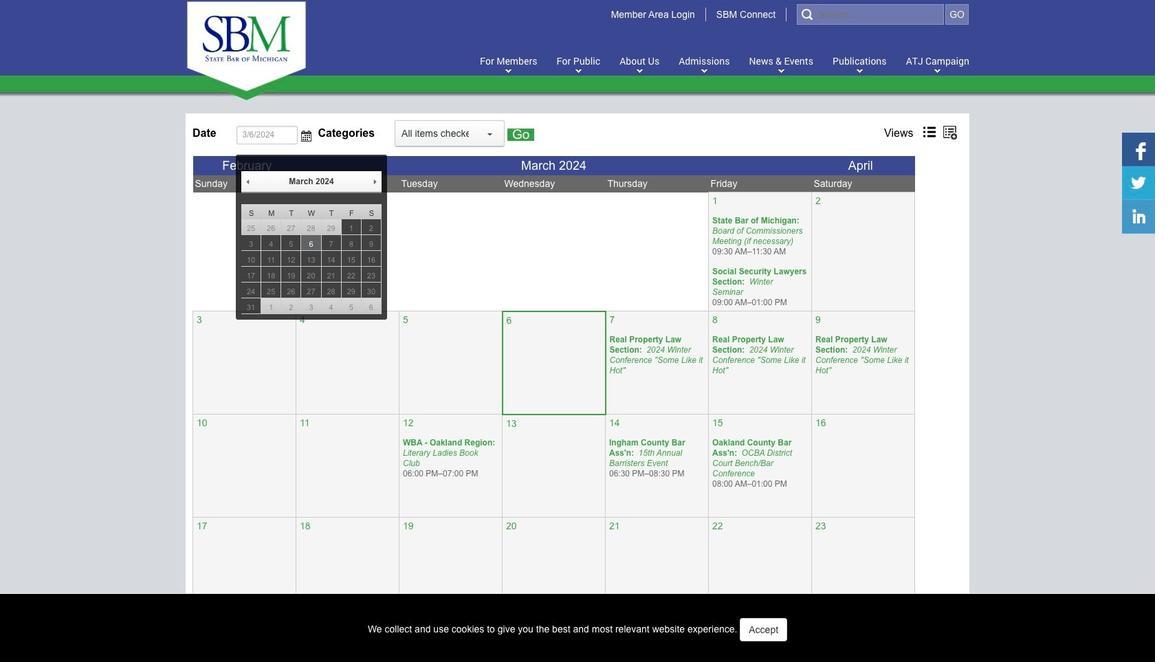 Task type: locate. For each thing, give the bounding box(es) containing it.
None text field
[[396, 121, 475, 146]]

Search text field
[[797, 4, 945, 25]]

state bar of michigan image
[[186, 1, 307, 92]]

None submit
[[508, 128, 535, 141]]

None text field
[[236, 126, 298, 144]]



